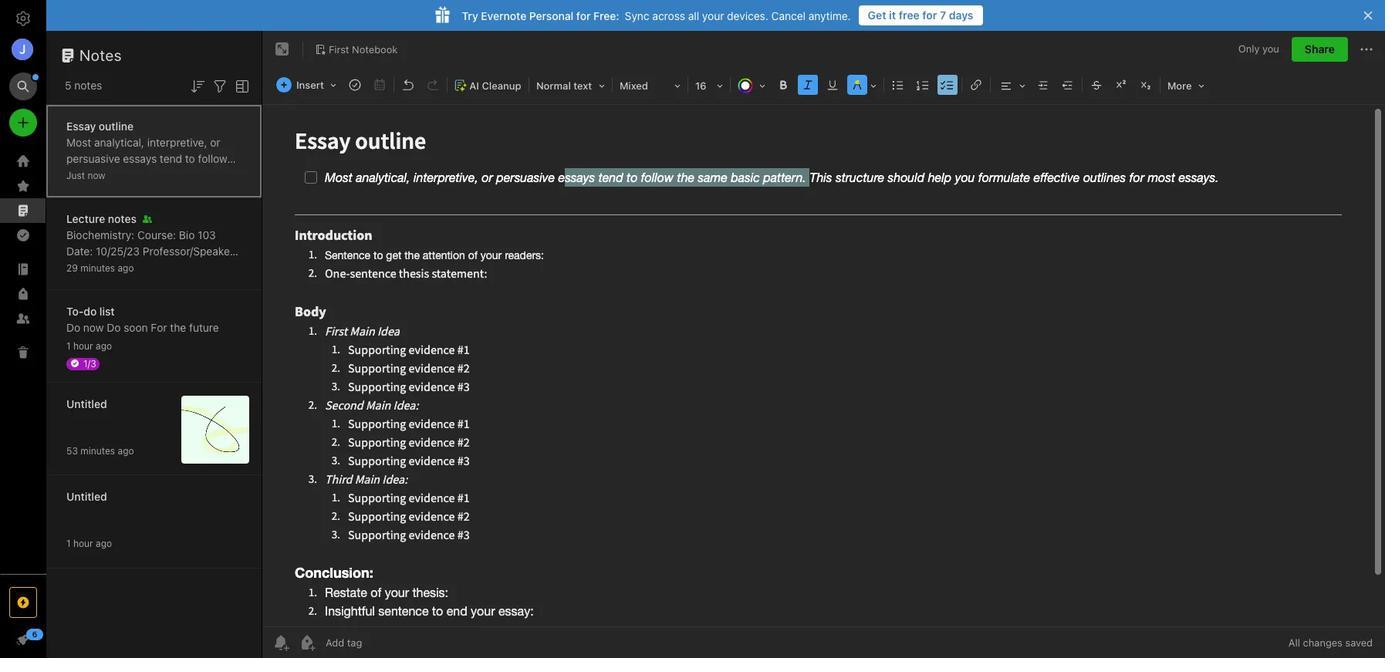 Task type: locate. For each thing, give the bounding box(es) containing it.
1 horizontal spatial is
[[218, 260, 226, 274]]

more actions image
[[1357, 40, 1376, 59]]

0 vertical spatial untitled
[[66, 397, 107, 410]]

0 horizontal spatial you
[[150, 184, 168, 197]]

anytime.
[[809, 9, 851, 22]]

1 horizontal spatial do
[[107, 321, 121, 334]]

biochemistry:
[[66, 228, 134, 241]]

the right for
[[170, 321, 186, 334]]

should
[[89, 184, 123, 197]]

tree
[[0, 149, 46, 573]]

1 vertical spatial untitled
[[66, 490, 107, 503]]

for left 7
[[922, 8, 937, 22]]

outlines
[[103, 200, 142, 213]]

2 horizontal spatial for
[[922, 8, 937, 22]]

add filters image
[[211, 77, 229, 96]]

0 vertical spatial the
[[66, 168, 82, 181]]

is right ion
[[124, 277, 132, 290]]

course: bio
[[137, 228, 195, 241]]

1 horizontal spatial notes
[[157, 260, 186, 274]]

normal
[[536, 79, 571, 92]]

is left an
[[218, 260, 226, 274]]

ion
[[106, 277, 121, 290]]

1 vertical spatial now
[[83, 321, 104, 334]]

bulleted list image
[[887, 74, 909, 96]]

53 minutes ago
[[66, 445, 134, 456]]

Sort options field
[[188, 76, 207, 96]]

2 minutes from the top
[[80, 445, 115, 456]]

Alignment field
[[992, 74, 1031, 96]]

2 vertical spatial notes
[[66, 293, 94, 306]]

notes
[[74, 79, 102, 92], [108, 212, 137, 225], [66, 293, 94, 306]]

sync
[[625, 9, 649, 22]]

to-do list
[[66, 304, 115, 318]]

6
[[32, 630, 37, 639]]

lecture notes
[[66, 212, 137, 225]]

for inside button
[[922, 8, 937, 22]]

first notebook
[[329, 43, 398, 55]]

settings image
[[14, 9, 32, 28]]

More field
[[1162, 74, 1210, 96]]

questions
[[103, 260, 154, 274]]

1 vertical spatial the
[[170, 321, 186, 334]]

1 vertical spatial notes
[[108, 212, 137, 225]]

2 1 from the top
[[66, 537, 71, 549]]

ion?
[[66, 277, 87, 290]]

103
[[198, 228, 216, 241]]

1 horizontal spatial you
[[1262, 43, 1279, 55]]

1 do from the left
[[66, 321, 80, 334]]

2 1 hour ago from the top
[[66, 537, 112, 549]]

notes right 5
[[74, 79, 102, 92]]

untitled
[[66, 397, 107, 410], [66, 490, 107, 503]]

do down "list"
[[107, 321, 121, 334]]

do
[[66, 321, 80, 334], [107, 321, 121, 334]]

it
[[889, 8, 896, 22]]

0 vertical spatial 1 hour ago
[[66, 340, 112, 351]]

0 horizontal spatial do
[[66, 321, 80, 334]]

or
[[210, 135, 220, 149]]

share
[[1305, 42, 1335, 56]]

an
[[229, 260, 241, 274]]

notes up summary
[[157, 260, 186, 274]]

italic image
[[797, 74, 819, 96]]

most
[[66, 135, 91, 149]]

pattern.
[[144, 168, 184, 181]]

numbered list image
[[912, 74, 934, 96]]

for for 7
[[922, 8, 937, 22]]

for
[[922, 8, 937, 22], [576, 9, 591, 22], [145, 200, 159, 213]]

1 vertical spatial 1
[[66, 537, 71, 549]]

0 horizontal spatial for
[[145, 200, 159, 213]]

ai
[[469, 79, 479, 92]]

1 horizontal spatial for
[[576, 9, 591, 22]]

0 vertical spatial notes
[[79, 46, 122, 64]]

devices.
[[727, 9, 768, 22]]

insert link image
[[965, 74, 987, 96]]

for left free:
[[576, 9, 591, 22]]

subscript image
[[1135, 74, 1157, 96]]

you inside note window element
[[1262, 43, 1279, 55]]

minutes
[[80, 262, 115, 274], [80, 445, 115, 456]]

1
[[66, 340, 71, 351], [66, 537, 71, 549]]

notes up 5 notes
[[79, 46, 122, 64]]

zot
[[83, 260, 100, 274]]

2 hour from the top
[[73, 537, 93, 549]]

notes inside biochemistry: course: bio 103 date: 10/25/23 professor/speaker: dr. zot questions notes what is an ion? an ion is summary class notes
[[157, 260, 186, 274]]

1 vertical spatial you
[[150, 184, 168, 197]]

minutes for 53
[[80, 445, 115, 456]]

notes inside biochemistry: course: bio 103 date: 10/25/23 professor/speaker: dr. zot questions notes what is an ion? an ion is summary class notes
[[66, 293, 94, 306]]

all changes saved
[[1289, 637, 1373, 649]]

1 untitled from the top
[[66, 397, 107, 410]]

0 vertical spatial hour
[[73, 340, 93, 351]]

is
[[218, 260, 226, 274], [124, 277, 132, 290]]

Font family field
[[614, 74, 686, 96]]

Add filters field
[[211, 76, 229, 96]]

0 vertical spatial 1
[[66, 340, 71, 351]]

notebook
[[352, 43, 398, 55]]

get it free for 7 days
[[868, 8, 973, 22]]

for inside most analytical, interpretive, or persuasive essays tend to follow the same basic pattern. this struc ture should help you formulate ef fective outlines for most ...
[[145, 200, 159, 213]]

notes down ion?
[[66, 293, 94, 306]]

date:
[[66, 244, 93, 257]]

tend
[[160, 152, 182, 165]]

now for do
[[83, 321, 104, 334]]

personal
[[529, 9, 574, 22]]

first notebook button
[[309, 39, 403, 60]]

this
[[187, 168, 208, 181]]

1 vertical spatial 1 hour ago
[[66, 537, 112, 549]]

0 horizontal spatial the
[[66, 168, 82, 181]]

minutes right the 53
[[80, 445, 115, 456]]

same
[[85, 168, 112, 181]]

now down persuasive
[[88, 169, 105, 181]]

notes for 5 notes
[[74, 79, 102, 92]]

you
[[1262, 43, 1279, 55], [150, 184, 168, 197]]

1 1 hour ago from the top
[[66, 340, 112, 351]]

share button
[[1292, 37, 1348, 62]]

notes up biochemistry:
[[108, 212, 137, 225]]

you down the pattern.
[[150, 184, 168, 197]]

try
[[462, 9, 478, 22]]

for left most
[[145, 200, 159, 213]]

mixed
[[620, 79, 648, 92]]

do down to-
[[66, 321, 80, 334]]

...
[[190, 200, 199, 213]]

the left 'same'
[[66, 168, 82, 181]]

cancel
[[771, 9, 806, 22]]

2 do from the left
[[107, 321, 121, 334]]

home image
[[14, 152, 32, 171]]

1 vertical spatial is
[[124, 277, 132, 290]]

0 vertical spatial now
[[88, 169, 105, 181]]

normal text
[[536, 79, 592, 92]]

add a reminder image
[[272, 634, 290, 652]]

get it free for 7 days button
[[859, 5, 983, 25]]

lecture
[[66, 212, 105, 225]]

View options field
[[229, 76, 252, 96]]

you inside most analytical, interpretive, or persuasive essays tend to follow the same basic pattern. this struc ture should help you formulate ef fective outlines for most ...
[[150, 184, 168, 197]]

2 untitled from the top
[[66, 490, 107, 503]]

untitled down 1/3
[[66, 397, 107, 410]]

checklist image
[[937, 74, 958, 96]]

0 vertical spatial is
[[218, 260, 226, 274]]

10/25/23
[[96, 244, 140, 257]]

1 1 from the top
[[66, 340, 71, 351]]

0 vertical spatial you
[[1262, 43, 1279, 55]]

untitled down 53 minutes ago at bottom left
[[66, 490, 107, 503]]

first
[[329, 43, 349, 55]]

you right only
[[1262, 43, 1279, 55]]

0 horizontal spatial is
[[124, 277, 132, 290]]

now
[[88, 169, 105, 181], [83, 321, 104, 334]]

untitled for hour
[[66, 490, 107, 503]]

minutes up an
[[80, 262, 115, 274]]

just now
[[66, 169, 105, 181]]

ai cleanup button
[[449, 74, 527, 96]]

underline image
[[822, 74, 843, 96]]

0 vertical spatial minutes
[[80, 262, 115, 274]]

now down to-do list
[[83, 321, 104, 334]]

interpretive,
[[147, 135, 207, 149]]

fective
[[66, 184, 236, 213]]

16
[[695, 79, 706, 92]]

1 vertical spatial hour
[[73, 537, 93, 549]]

1 vertical spatial minutes
[[80, 445, 115, 456]]

1 vertical spatial notes
[[157, 260, 186, 274]]

ago
[[118, 262, 134, 274], [96, 340, 112, 351], [118, 445, 134, 456], [96, 537, 112, 549]]

Insert field
[[272, 74, 342, 96]]

0 vertical spatial notes
[[74, 79, 102, 92]]

1 minutes from the top
[[80, 262, 115, 274]]

29
[[66, 262, 78, 274]]

Highlight field
[[845, 74, 882, 96]]

most analytical, interpretive, or persuasive essays tend to follow the same basic pattern. this struc ture should help you formulate ef fective outlines for most ...
[[66, 135, 241, 213]]



Task type: vqa. For each thing, say whether or not it's contained in the screenshot.
the left Do
yes



Task type: describe. For each thing, give the bounding box(es) containing it.
for
[[151, 321, 167, 334]]

summary
[[135, 277, 182, 290]]

5 notes
[[65, 79, 102, 92]]

5
[[65, 79, 71, 92]]

help
[[125, 184, 147, 197]]

dr.
[[66, 260, 81, 274]]

formulate
[[171, 184, 218, 197]]

1/3
[[83, 358, 96, 369]]

1 horizontal spatial the
[[170, 321, 186, 334]]

text
[[574, 79, 592, 92]]

strikethrough image
[[1086, 74, 1107, 96]]

bold image
[[772, 74, 794, 96]]

untitled for minutes
[[66, 397, 107, 410]]

notes for lecture notes
[[108, 212, 137, 225]]

do
[[84, 304, 97, 318]]

your
[[702, 9, 724, 22]]

upgrade image
[[14, 593, 32, 612]]

undo image
[[397, 74, 419, 96]]

expand note image
[[273, 40, 292, 59]]

click to expand image
[[40, 630, 51, 648]]

across
[[652, 9, 685, 22]]

More actions field
[[1357, 37, 1376, 62]]

just
[[66, 169, 85, 181]]

53
[[66, 445, 78, 456]]

all
[[688, 9, 699, 22]]

indent image
[[1032, 74, 1054, 96]]

thumbnail image
[[181, 395, 249, 463]]

essay
[[66, 119, 96, 132]]

account image
[[12, 39, 33, 60]]

changes
[[1303, 637, 1343, 649]]

future
[[189, 321, 219, 334]]

an
[[90, 277, 103, 290]]

now for just
[[88, 169, 105, 181]]

try evernote personal for free: sync across all your devices. cancel anytime.
[[462, 9, 851, 22]]

essays
[[123, 152, 157, 165]]

free:
[[594, 9, 619, 22]]

note window element
[[262, 31, 1385, 658]]

do now do soon for the future
[[66, 321, 219, 334]]

to-
[[66, 304, 84, 318]]

to
[[185, 152, 195, 165]]

Account field
[[0, 34, 46, 65]]

Help and Learning task checklist field
[[0, 627, 46, 652]]

get
[[868, 8, 886, 22]]

saved
[[1345, 637, 1373, 649]]

superscript image
[[1110, 74, 1132, 96]]

ai cleanup
[[469, 79, 521, 92]]

what
[[189, 260, 215, 274]]

struc
[[211, 168, 241, 181]]

free
[[899, 8, 920, 22]]

essay outline
[[66, 119, 133, 132]]

all
[[1289, 637, 1300, 649]]

0 horizontal spatial notes
[[79, 46, 122, 64]]

professor/speaker:
[[143, 244, 237, 257]]

add tag image
[[298, 634, 316, 652]]

ture
[[66, 168, 241, 197]]

ef
[[221, 184, 236, 197]]

minutes for 29
[[80, 262, 115, 274]]

Font size field
[[690, 74, 728, 96]]

only you
[[1238, 43, 1279, 55]]

analytical,
[[94, 135, 144, 149]]

the inside most analytical, interpretive, or persuasive essays tend to follow the same basic pattern. this struc ture should help you formulate ef fective outlines for most ...
[[66, 168, 82, 181]]

outline
[[99, 119, 133, 132]]

29 minutes ago
[[66, 262, 134, 274]]

days
[[949, 8, 973, 22]]

soon
[[124, 321, 148, 334]]

list
[[99, 304, 115, 318]]

task image
[[344, 74, 366, 96]]

for for free:
[[576, 9, 591, 22]]

persuasive
[[66, 152, 120, 165]]

evernote
[[481, 9, 526, 22]]

most
[[162, 200, 187, 213]]

Note Editor text field
[[262, 105, 1385, 627]]

class
[[185, 277, 212, 290]]

Add tag field
[[324, 636, 440, 650]]

7
[[940, 8, 946, 22]]

outdent image
[[1057, 74, 1079, 96]]

follow
[[198, 152, 227, 165]]

more
[[1167, 79, 1192, 92]]

insert
[[296, 79, 324, 91]]

only
[[1238, 43, 1260, 55]]

1 hour from the top
[[73, 340, 93, 351]]

basic
[[115, 168, 141, 181]]

Font color field
[[732, 74, 771, 96]]

Heading level field
[[531, 74, 610, 96]]



